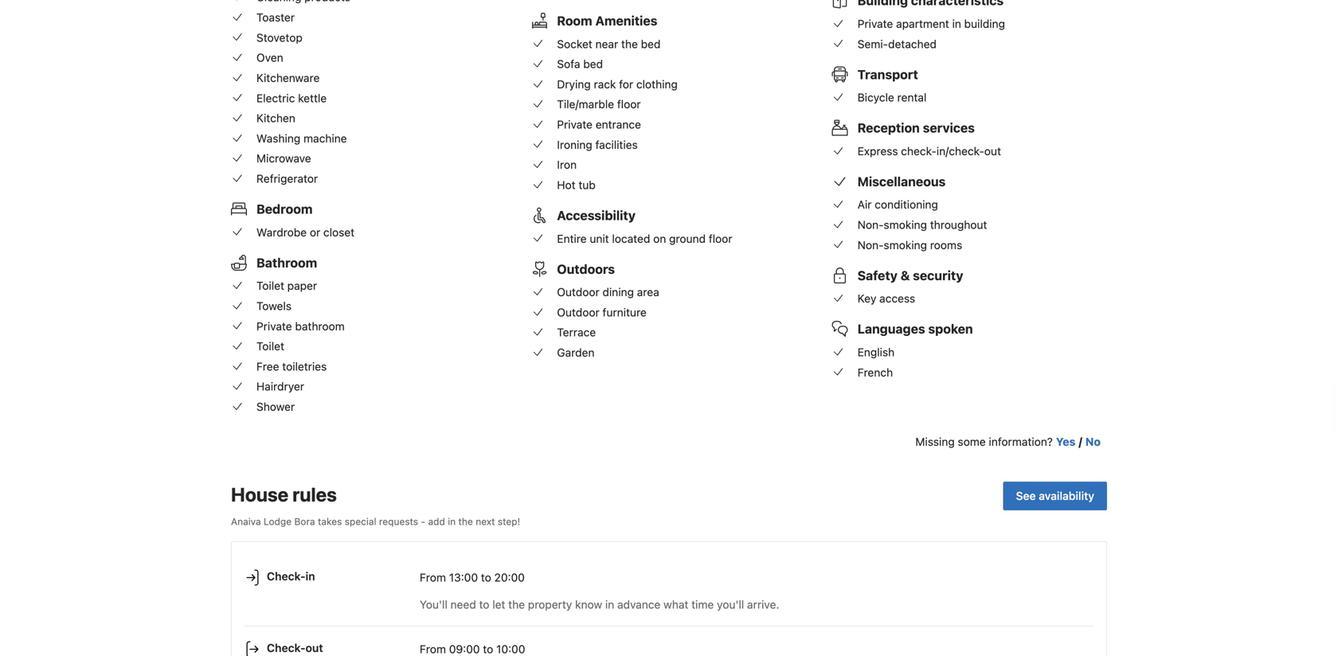 Task type: locate. For each thing, give the bounding box(es) containing it.
special
[[345, 516, 376, 527]]

need
[[450, 598, 476, 611]]

check- for out
[[267, 642, 306, 655]]

1 vertical spatial private
[[557, 118, 593, 131]]

smoking
[[884, 218, 927, 231], [884, 238, 927, 252]]

semi-
[[857, 37, 888, 50]]

outdoor for outdoor furniture
[[557, 306, 599, 319]]

rental
[[897, 91, 927, 104]]

air conditioning
[[857, 198, 938, 211]]

floor down for
[[617, 98, 641, 111]]

toilet
[[256, 279, 284, 292], [256, 340, 284, 353]]

1 vertical spatial smoking
[[884, 238, 927, 252]]

rooms
[[930, 238, 962, 252]]

check- down lodge
[[267, 570, 306, 583]]

smoking for rooms
[[884, 238, 927, 252]]

socket
[[557, 37, 592, 50]]

1 toilet from the top
[[256, 279, 284, 292]]

check-
[[267, 570, 306, 583], [267, 642, 306, 655]]

the left next
[[458, 516, 473, 527]]

outdoor up the terrace
[[557, 306, 599, 319]]

in/check-
[[936, 144, 984, 158]]

ironing
[[557, 138, 592, 151]]

2 toilet from the top
[[256, 340, 284, 353]]

key access
[[857, 292, 915, 305]]

0 horizontal spatial private
[[256, 320, 292, 333]]

floor right the ground
[[709, 232, 732, 245]]

0 vertical spatial smoking
[[884, 218, 927, 231]]

floor
[[617, 98, 641, 111], [709, 232, 732, 245]]

toilet up free
[[256, 340, 284, 353]]

located
[[612, 232, 650, 245]]

bed
[[641, 37, 661, 50], [583, 57, 603, 71]]

private up semi-
[[857, 17, 893, 30]]

1 horizontal spatial floor
[[709, 232, 732, 245]]

to left 10:00
[[483, 643, 493, 656]]

toilet for toilet paper
[[256, 279, 284, 292]]

private
[[857, 17, 893, 30], [557, 118, 593, 131], [256, 320, 292, 333]]

-
[[421, 516, 425, 527]]

languages
[[857, 322, 925, 337]]

0 vertical spatial floor
[[617, 98, 641, 111]]

requests
[[379, 516, 418, 527]]

1 vertical spatial from
[[420, 643, 446, 656]]

know
[[575, 598, 602, 611]]

private up ironing
[[557, 118, 593, 131]]

house
[[231, 483, 288, 506]]

2 vertical spatial private
[[256, 320, 292, 333]]

security
[[913, 268, 963, 283]]

0 vertical spatial private
[[857, 17, 893, 30]]

non-smoking throughout
[[857, 218, 987, 231]]

information?
[[989, 435, 1053, 448]]

0 vertical spatial the
[[621, 37, 638, 50]]

yes button
[[1056, 434, 1075, 450]]

1 horizontal spatial the
[[508, 598, 525, 611]]

0 vertical spatial bed
[[641, 37, 661, 50]]

accessibility
[[557, 208, 636, 223]]

0 horizontal spatial out
[[305, 642, 323, 655]]

from left 09:00
[[420, 643, 446, 656]]

from 13:00 to 20:00
[[420, 571, 525, 584]]

smoking down non-smoking throughout at right
[[884, 238, 927, 252]]

2 from from the top
[[420, 643, 446, 656]]

you'll
[[420, 598, 447, 611]]

non- up safety
[[857, 238, 884, 252]]

oven
[[256, 51, 283, 64]]

1 vertical spatial non-
[[857, 238, 884, 252]]

towels
[[256, 299, 292, 313]]

0 vertical spatial to
[[481, 571, 491, 584]]

1 vertical spatial bed
[[583, 57, 603, 71]]

1 vertical spatial the
[[458, 516, 473, 527]]

garden
[[557, 346, 595, 359]]

kitchen
[[256, 112, 295, 125]]

2 check- from the top
[[267, 642, 306, 655]]

smoking down conditioning
[[884, 218, 927, 231]]

check- down "check-in"
[[267, 642, 306, 655]]

let
[[492, 598, 505, 611]]

non- down air
[[857, 218, 884, 231]]

out right check-
[[984, 144, 1001, 158]]

access
[[879, 292, 915, 305]]

tub
[[579, 178, 596, 192]]

from
[[420, 571, 446, 584], [420, 643, 446, 656]]

outdoor down outdoors on the top left
[[557, 286, 599, 299]]

non- for non-smoking throughout
[[857, 218, 884, 231]]

2 horizontal spatial private
[[857, 17, 893, 30]]

french
[[857, 366, 893, 379]]

0 vertical spatial check-
[[267, 570, 306, 583]]

private down towels
[[256, 320, 292, 333]]

0 vertical spatial outdoor
[[557, 286, 599, 299]]

2 outdoor from the top
[[557, 306, 599, 319]]

next
[[476, 516, 495, 527]]

out down "check-in"
[[305, 642, 323, 655]]

express check-in/check-out
[[857, 144, 1001, 158]]

private for private entrance
[[557, 118, 593, 131]]

you'll need to let the property know in advance what time you'll arrive.
[[420, 598, 779, 611]]

to right 13:00
[[481, 571, 491, 584]]

1 vertical spatial toilet
[[256, 340, 284, 353]]

electric
[[256, 91, 295, 105]]

availability
[[1039, 489, 1094, 503]]

2 non- from the top
[[857, 238, 884, 252]]

toiletries
[[282, 360, 327, 373]]

bed down amenities
[[641, 37, 661, 50]]

0 horizontal spatial the
[[458, 516, 473, 527]]

1 vertical spatial to
[[479, 598, 489, 611]]

in right add
[[448, 516, 456, 527]]

1 non- from the top
[[857, 218, 884, 231]]

check-
[[901, 144, 936, 158]]

0 vertical spatial toilet
[[256, 279, 284, 292]]

1 from from the top
[[420, 571, 446, 584]]

yes
[[1056, 435, 1075, 448]]

bathroom
[[295, 320, 345, 333]]

from up 'you'll'
[[420, 571, 446, 584]]

the right let
[[508, 598, 525, 611]]

step!
[[498, 516, 520, 527]]

2 vertical spatial to
[[483, 643, 493, 656]]

1 outdoor from the top
[[557, 286, 599, 299]]

services
[[923, 120, 975, 135]]

1 vertical spatial outdoor
[[557, 306, 599, 319]]

2 smoking from the top
[[884, 238, 927, 252]]

non-smoking rooms
[[857, 238, 962, 252]]

toaster
[[256, 11, 295, 24]]

socket near the bed
[[557, 37, 661, 50]]

outdoors
[[557, 261, 615, 277]]

tile/marble floor
[[557, 98, 641, 111]]

paper
[[287, 279, 317, 292]]

0 vertical spatial out
[[984, 144, 1001, 158]]

the
[[621, 37, 638, 50], [458, 516, 473, 527], [508, 598, 525, 611]]

throughout
[[930, 218, 987, 231]]

1 smoking from the top
[[884, 218, 927, 231]]

private for private bathroom
[[256, 320, 292, 333]]

no button
[[1085, 434, 1101, 450]]

toilet up towels
[[256, 279, 284, 292]]

1 horizontal spatial private
[[557, 118, 593, 131]]

hairdryer
[[256, 380, 304, 393]]

/
[[1079, 435, 1082, 448]]

terrace
[[557, 326, 596, 339]]

0 vertical spatial non-
[[857, 218, 884, 231]]

the right near
[[621, 37, 638, 50]]

free
[[256, 360, 279, 373]]

1 vertical spatial check-
[[267, 642, 306, 655]]

to left let
[[479, 598, 489, 611]]

kitchenware
[[256, 71, 320, 84]]

1 vertical spatial floor
[[709, 232, 732, 245]]

13:00
[[449, 571, 478, 584]]

outdoor dining area
[[557, 286, 659, 299]]

no
[[1085, 435, 1101, 448]]

1 check- from the top
[[267, 570, 306, 583]]

1 horizontal spatial bed
[[641, 37, 661, 50]]

unit
[[590, 232, 609, 245]]

missing
[[915, 435, 955, 448]]

bed up rack
[[583, 57, 603, 71]]

kettle
[[298, 91, 327, 105]]

to for 20:00
[[481, 571, 491, 584]]

0 vertical spatial from
[[420, 571, 446, 584]]



Task type: describe. For each thing, give the bounding box(es) containing it.
for
[[619, 78, 633, 91]]

dining
[[602, 286, 634, 299]]

wardrobe
[[256, 226, 307, 239]]

advance
[[617, 598, 661, 611]]

1 vertical spatial out
[[305, 642, 323, 655]]

outdoor furniture
[[557, 306, 647, 319]]

house rules
[[231, 483, 337, 506]]

add
[[428, 516, 445, 527]]

building
[[964, 17, 1005, 30]]

check- for in
[[267, 570, 306, 583]]

electric kettle
[[256, 91, 327, 105]]

english
[[857, 346, 895, 359]]

from for from 13:00 to 20:00
[[420, 571, 446, 584]]

iron
[[557, 158, 577, 171]]

see availability
[[1016, 489, 1094, 503]]

ground
[[669, 232, 706, 245]]

outdoor for outdoor dining area
[[557, 286, 599, 299]]

shower
[[256, 400, 295, 413]]

bora
[[294, 516, 315, 527]]

or
[[310, 226, 320, 239]]

0 horizontal spatial floor
[[617, 98, 641, 111]]

conditioning
[[875, 198, 938, 211]]

to for let
[[479, 598, 489, 611]]

free toiletries
[[256, 360, 327, 373]]

private bathroom
[[256, 320, 345, 333]]

sofa bed
[[557, 57, 603, 71]]

washing
[[256, 132, 300, 145]]

in down bora
[[305, 570, 315, 583]]

wardrobe or closet
[[256, 226, 355, 239]]

stovetop
[[256, 31, 302, 44]]

1 horizontal spatial out
[[984, 144, 1001, 158]]

check-out
[[267, 642, 323, 655]]

spoken
[[928, 322, 973, 337]]

lodge
[[264, 516, 292, 527]]

anaiva lodge bora takes special requests - add in the next step!
[[231, 516, 520, 527]]

reception
[[857, 120, 920, 135]]

0 horizontal spatial bed
[[583, 57, 603, 71]]

09:00
[[449, 643, 480, 656]]

non- for non-smoking rooms
[[857, 238, 884, 252]]

toilet paper
[[256, 279, 317, 292]]

rules
[[292, 483, 337, 506]]

toilet for toilet
[[256, 340, 284, 353]]

drying
[[557, 78, 591, 91]]

to for 10:00
[[483, 643, 493, 656]]

what
[[664, 598, 688, 611]]

smoking for throughout
[[884, 218, 927, 231]]

safety
[[857, 268, 898, 283]]

from for from 09:00 to 10:00
[[420, 643, 446, 656]]

microwave
[[256, 152, 311, 165]]

bicycle
[[857, 91, 894, 104]]

refrigerator
[[256, 172, 318, 185]]

languages spoken
[[857, 322, 973, 337]]

ironing facilities
[[557, 138, 638, 151]]

semi-detached
[[857, 37, 937, 50]]

in left building
[[952, 17, 961, 30]]

private entrance
[[557, 118, 641, 131]]

entrance
[[596, 118, 641, 131]]

apartment
[[896, 17, 949, 30]]

see availability button
[[1003, 482, 1107, 511]]

arrive.
[[747, 598, 779, 611]]

private for private apartment in building
[[857, 17, 893, 30]]

safety & security
[[857, 268, 963, 283]]

express
[[857, 144, 898, 158]]

drying rack for clothing
[[557, 78, 678, 91]]

key
[[857, 292, 876, 305]]

property
[[528, 598, 572, 611]]

tile/marble
[[557, 98, 614, 111]]

2 horizontal spatial the
[[621, 37, 638, 50]]

20:00
[[494, 571, 525, 584]]

2 vertical spatial the
[[508, 598, 525, 611]]

missing some information? yes / no
[[915, 435, 1101, 448]]

entire unit located on ground floor
[[557, 232, 732, 245]]

bathroom
[[256, 255, 317, 270]]

you'll
[[717, 598, 744, 611]]

sofa
[[557, 57, 580, 71]]

rack
[[594, 78, 616, 91]]

hot tub
[[557, 178, 596, 192]]

closet
[[323, 226, 355, 239]]

machine
[[303, 132, 347, 145]]

in right the know
[[605, 598, 614, 611]]

anaiva
[[231, 516, 261, 527]]

transport
[[857, 67, 918, 82]]

on
[[653, 232, 666, 245]]

some
[[958, 435, 986, 448]]

washing machine
[[256, 132, 347, 145]]

facilities
[[595, 138, 638, 151]]

entire
[[557, 232, 587, 245]]

furniture
[[602, 306, 647, 319]]



Task type: vqa. For each thing, say whether or not it's contained in the screenshot.


